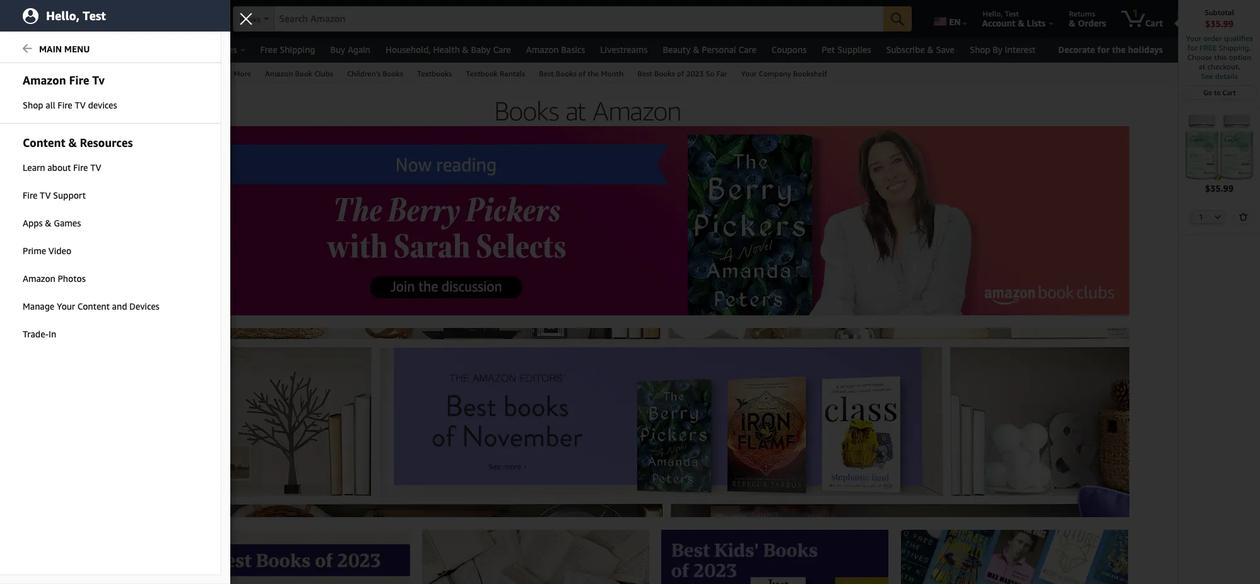 Task type: locate. For each thing, give the bounding box(es) containing it.
1 vertical spatial best books of the month link
[[18, 211, 100, 220]]

returns & orders
[[1069, 9, 1106, 28]]

rentals
[[500, 69, 525, 78]]

1 vertical spatial 2023
[[66, 222, 83, 231]]

fire for all
[[58, 100, 72, 110]]

& right apps
[[45, 218, 51, 228]]

test left lists
[[1005, 9, 1019, 18]]

month inside children's books award winners best books of the month best books of 2023 so far
[[79, 211, 100, 220]]

to
[[138, 9, 146, 18], [1214, 88, 1221, 97], [56, 312, 62, 321]]

&
[[1018, 18, 1025, 28], [1069, 18, 1075, 28], [462, 44, 469, 55], [693, 44, 699, 55], [927, 44, 934, 55], [226, 69, 232, 78], [68, 136, 77, 150], [45, 218, 51, 228]]

1 vertical spatial to
[[1214, 88, 1221, 97]]

hello, test up menu
[[46, 9, 106, 22]]

best books of the month link
[[532, 63, 631, 83], [18, 211, 100, 220]]

read inside more in books 100 books to read in a lifetime amazon book review blog amazon books on facebook
[[64, 312, 82, 321]]

0 vertical spatial 2023
[[686, 69, 704, 78]]

video
[[48, 245, 71, 256]]

hello, up main menu
[[46, 9, 80, 22]]

with
[[38, 268, 51, 276]]

0 horizontal spatial book
[[48, 323, 65, 332]]

0 vertical spatial tv
[[75, 100, 86, 110]]

1 up holidays
[[1132, 7, 1138, 20]]

far down personal
[[717, 69, 727, 78]]

1 horizontal spatial far
[[717, 69, 727, 78]]

1 vertical spatial more
[[11, 298, 31, 307]]

shop for shop all fire tv devices
[[23, 100, 43, 110]]

month down support
[[79, 211, 100, 220]]

household, health & baby care
[[386, 44, 511, 55]]

amazon left in
[[18, 334, 45, 343]]

books inside best books of the month link
[[556, 69, 576, 78]]

0 horizontal spatial children's books link
[[18, 188, 74, 197]]

writers
[[72, 245, 95, 254]]

& right beauty
[[693, 44, 699, 55]]

in up 'halloween books' link at the left top
[[44, 129, 51, 138]]

1 horizontal spatial shop
[[970, 44, 990, 55]]

& for returns & orders
[[1069, 18, 1075, 28]]

best books of the month
[[539, 69, 624, 78]]

1 horizontal spatial children's books link
[[340, 63, 410, 83]]

0 horizontal spatial shop
[[23, 100, 43, 110]]

0 vertical spatial read
[[18, 268, 36, 276]]

amazon down pacific
[[23, 273, 55, 284]]

2 vertical spatial to
[[56, 312, 62, 321]]

1 horizontal spatial so
[[706, 69, 715, 78]]

so inside children's books award winners best books of the month best books of 2023 so far
[[85, 222, 95, 231]]

2023 inside children's books award winners best books of the month best books of 2023 so far
[[66, 222, 83, 231]]

in for popular
[[44, 129, 51, 138]]

1 horizontal spatial to
[[138, 9, 146, 18]]

$35.99 down 'subtotal'
[[1205, 18, 1234, 29]]

fire right the all
[[58, 100, 72, 110]]

popular in books
[[11, 129, 79, 138]]

winners
[[41, 199, 69, 208]]

2 horizontal spatial the
[[1112, 44, 1126, 55]]

main menu link
[[0, 36, 221, 63]]

navigation navigation
[[0, 0, 1260, 584]]

1 vertical spatial book
[[48, 323, 65, 332]]

1 horizontal spatial read
[[64, 312, 82, 321]]

1 vertical spatial shop
[[23, 100, 43, 110]]

children's up award
[[18, 188, 51, 197]]

amazon basics link
[[519, 41, 593, 59]]

shop all fire tv devices
[[23, 100, 117, 110]]

buy again link
[[323, 41, 378, 59]]

main
[[39, 44, 62, 54]]

1 care from the left
[[493, 44, 511, 55]]

Books search field
[[233, 6, 912, 33]]

more up 100
[[11, 298, 31, 307]]

0 horizontal spatial deals
[[18, 279, 37, 288]]

2 horizontal spatial to
[[1214, 88, 1221, 97]]

1 vertical spatial tv
[[90, 162, 101, 173]]

read up review
[[64, 312, 82, 321]]

0 horizontal spatial best books of the month link
[[18, 211, 100, 220]]

& left baby
[[462, 44, 469, 55]]

tv left 'devices'
[[75, 100, 86, 110]]

prime
[[23, 245, 46, 256]]

0 vertical spatial far
[[717, 69, 727, 78]]

amazon left basics
[[526, 44, 559, 55]]

children's books award winners best books of the month best books of 2023 so far
[[18, 188, 108, 231]]

in
[[49, 329, 56, 339]]

books inside best books of 2023 so far link
[[654, 69, 675, 78]]

resources
[[80, 136, 133, 150]]

coq10 600mg softgels | high absorption coq10 ubiquinol supplement | reduced form enhanced with vitamin e &amp; omega 3 6 9 | antioxidant powerhouse good for health | 120 softgels image
[[1185, 113, 1254, 182]]

0 horizontal spatial so
[[85, 222, 95, 231]]

children's books link
[[340, 63, 410, 83], [18, 188, 74, 197]]

0 vertical spatial children's books link
[[340, 63, 410, 83]]

$35.99 inside "subtotal $35.99"
[[1205, 18, 1234, 29]]

your up amazon book review blog link
[[57, 301, 75, 312]]

1 horizontal spatial more
[[234, 69, 251, 78]]

0 horizontal spatial month
[[79, 211, 100, 220]]

books inside books "search field"
[[240, 15, 260, 24]]

books up the free
[[240, 15, 260, 24]]

books up 'halloween books' link at the left top
[[54, 129, 79, 138]]

more right the sellers
[[234, 69, 251, 78]]

cart
[[1145, 18, 1163, 28], [1223, 88, 1236, 97]]

your left the company
[[741, 69, 757, 78]]

hello, test
[[46, 9, 106, 22], [983, 9, 1019, 18]]

amazon basics
[[526, 44, 585, 55]]

2 care from the left
[[739, 44, 756, 55]]

so down the beauty & personal care link
[[706, 69, 715, 78]]

save
[[936, 44, 955, 55]]

1 horizontal spatial hello, test
[[983, 9, 1019, 18]]

award winners link
[[18, 199, 69, 208]]

0 vertical spatial $35.99
[[1205, 18, 1234, 29]]

new
[[11, 572, 30, 583]]

& left save
[[927, 44, 934, 55]]

& for subscribe & save
[[927, 44, 934, 55]]

amazon for amazon book clubs
[[265, 69, 293, 78]]

care right personal
[[739, 44, 756, 55]]

amazon for amazon basics
[[526, 44, 559, 55]]

in left 'a'
[[84, 312, 90, 321]]

deals inside books by black writers asian pacific american authors read with pride deals in books
[[18, 279, 37, 288]]

amazon photos link
[[0, 266, 221, 292]]

the up books%20at%20amazon image at top
[[588, 69, 599, 78]]

book
[[295, 69, 312, 78], [48, 323, 65, 332]]

$35.99
[[1205, 18, 1234, 29], [1205, 183, 1234, 193]]

0 vertical spatial month
[[601, 69, 624, 78]]

of up black
[[58, 222, 64, 231]]

account & lists
[[982, 18, 1046, 28]]

1 vertical spatial month
[[79, 211, 100, 220]]

for right decorate on the top of the page
[[1097, 44, 1110, 55]]

1 vertical spatial deals
[[18, 279, 37, 288]]

see
[[1201, 71, 1213, 81]]

to inside delivering to los angeles 90005 update location
[[138, 9, 146, 18]]

1 horizontal spatial hello,
[[983, 9, 1003, 18]]

amazon book review blog link
[[18, 323, 109, 332]]

hello, test inside navigation navigation
[[983, 9, 1019, 18]]

2023 down the beauty & personal care link
[[686, 69, 704, 78]]

livestreams link
[[593, 41, 655, 59]]

0 horizontal spatial your
[[57, 301, 75, 312]]

1 horizontal spatial fire
[[58, 100, 72, 110]]

checkbox image
[[11, 550, 21, 560]]

your left order
[[1186, 33, 1202, 43]]

amazon book clubs
[[265, 69, 333, 78]]

2 horizontal spatial fire
[[73, 162, 88, 173]]

read down asian
[[18, 268, 36, 276]]

shop left the all
[[23, 100, 43, 110]]

1 vertical spatial your
[[741, 69, 757, 78]]

& for beauty & personal care
[[693, 44, 699, 55]]

1 horizontal spatial best books of 2023 so far link
[[631, 63, 734, 83]]

for left free in the right top of the page
[[1188, 43, 1198, 52]]

books down basics
[[556, 69, 576, 78]]

shop all fire tv devices link
[[0, 92, 221, 119]]

children's books link down 'again'
[[340, 63, 410, 83]]

the down support
[[66, 211, 77, 220]]

0 horizontal spatial best books of 2023 so far link
[[18, 222, 108, 231]]

1 left dropdown image on the top of page
[[1199, 212, 1203, 221]]

deals up search
[[89, 44, 110, 55]]

asian
[[18, 256, 37, 265]]

1 horizontal spatial cart
[[1223, 88, 1236, 97]]

apps & games
[[23, 218, 81, 228]]

2 vertical spatial tv
[[40, 190, 51, 201]]

1 horizontal spatial month
[[601, 69, 624, 78]]

2 vertical spatial fire
[[23, 190, 37, 201]]

books%20at%20amazon image
[[324, 92, 854, 126]]

your inside your order qualifies for free shipping. choose this option at checkout. see details
[[1186, 33, 1202, 43]]

cart down details
[[1223, 88, 1236, 97]]

children's inside children's books award winners best books of the month best books of 2023 so far
[[18, 188, 51, 197]]

2023 up writers on the top of page
[[66, 222, 83, 231]]

books up by
[[35, 222, 56, 231]]

best for best books of the month
[[539, 69, 554, 78]]

1 vertical spatial read
[[64, 312, 82, 321]]

children's down 'again'
[[347, 69, 380, 78]]

1
[[1132, 7, 1138, 20], [1199, 212, 1203, 221]]

to left los
[[138, 9, 146, 18]]

1 horizontal spatial 2023
[[686, 69, 704, 78]]

& right the sellers
[[226, 69, 232, 78]]

1 vertical spatial so
[[85, 222, 95, 231]]

book left clubs
[[295, 69, 312, 78]]

& inside returns & orders
[[1069, 18, 1075, 28]]

to right go
[[1214, 88, 1221, 97]]

books down all button
[[16, 69, 38, 78]]

hello, up the by
[[983, 9, 1003, 18]]

fire right the about
[[73, 162, 88, 173]]

new releases
[[11, 572, 67, 583]]

textbooks link
[[410, 63, 459, 83]]

0 horizontal spatial hello, test
[[46, 9, 106, 22]]

1 vertical spatial fire
[[73, 162, 88, 173]]

month
[[601, 69, 624, 78], [79, 211, 100, 220]]

book up amazon books on facebook link
[[48, 323, 65, 332]]

on
[[71, 334, 79, 343]]

learn
[[23, 162, 45, 173]]

far up prime video link
[[97, 222, 108, 231]]

0 horizontal spatial test
[[83, 9, 106, 22]]

100
[[18, 312, 30, 321]]

go
[[1203, 88, 1212, 97]]

0 vertical spatial cart
[[1145, 18, 1163, 28]]

0 horizontal spatial 1
[[1132, 7, 1138, 20]]

about
[[47, 162, 71, 173]]

of down winners
[[58, 211, 64, 220]]

books down the household,
[[382, 69, 403, 78]]

0 horizontal spatial cart
[[1145, 18, 1163, 28]]

choose
[[1187, 52, 1212, 62]]

textbook rentals link
[[459, 63, 532, 83]]

in left the about
[[41, 165, 47, 174]]

holiday deals
[[56, 44, 110, 55]]

for inside your order qualifies for free shipping. choose this option at checkout. see details
[[1188, 43, 1198, 52]]

at
[[1199, 62, 1205, 71]]

read
[[18, 268, 36, 276], [64, 312, 82, 321]]

0 horizontal spatial more
[[11, 298, 31, 307]]

0 vertical spatial best books of the month link
[[532, 63, 631, 83]]

hello, inside navigation navigation
[[983, 9, 1003, 18]]

0 vertical spatial more
[[234, 69, 251, 78]]

1 horizontal spatial test
[[1005, 9, 1019, 18]]

in down read with pride link on the left top of page
[[39, 279, 45, 288]]

shop for shop by interest
[[970, 44, 990, 55]]

read inside books by black writers asian pacific american authors read with pride deals in books
[[18, 268, 36, 276]]

in down "deals in books" link
[[33, 298, 41, 307]]

0 horizontal spatial fire
[[23, 190, 37, 201]]

amazon
[[526, 44, 559, 55], [265, 69, 293, 78], [23, 273, 55, 284], [18, 323, 45, 332], [18, 334, 45, 343]]

pride
[[53, 268, 71, 276]]

& for apps & games
[[45, 218, 51, 228]]

black
[[51, 245, 69, 254]]

books up asian
[[18, 245, 39, 254]]

of down basics
[[578, 69, 586, 78]]

amazon down free shipping link
[[265, 69, 293, 78]]

0 horizontal spatial far
[[97, 222, 108, 231]]

in
[[44, 129, 51, 138], [41, 165, 47, 174], [39, 279, 45, 288], [33, 298, 41, 307], [84, 312, 90, 321]]

interest
[[1005, 44, 1036, 55]]

cart up holidays
[[1145, 18, 1163, 28]]

manage your content and devices
[[23, 301, 159, 312]]

test up holiday deals
[[83, 9, 106, 22]]

& up learn about fire tv
[[68, 136, 77, 150]]

hello, test up the shop by interest
[[983, 9, 1019, 18]]

personal
[[702, 44, 736, 55]]

0 vertical spatial your
[[1186, 33, 1202, 43]]

0 horizontal spatial 2023
[[66, 222, 83, 231]]

best for best sellers & more
[[185, 69, 199, 78]]

1 horizontal spatial your
[[741, 69, 757, 78]]

& left lists
[[1018, 18, 1025, 28]]

1 horizontal spatial children's
[[347, 69, 380, 78]]

pacific
[[39, 256, 61, 265]]

shop left the by
[[970, 44, 990, 55]]

1 vertical spatial best books of 2023 so far link
[[18, 222, 108, 231]]

los
[[148, 9, 159, 18]]

review
[[67, 323, 92, 332]]

1 vertical spatial children's books link
[[18, 188, 74, 197]]

2 vertical spatial the
[[66, 211, 77, 220]]

shop inside navigation navigation
[[970, 44, 990, 55]]

1 horizontal spatial tv
[[75, 100, 86, 110]]

0 vertical spatial so
[[706, 69, 715, 78]]

& left orders
[[1069, 18, 1075, 28]]

beauty & personal care link
[[655, 41, 764, 59]]

0 horizontal spatial care
[[493, 44, 511, 55]]

apps
[[23, 218, 43, 228]]

holiday deals link
[[48, 41, 118, 59]]

subscribe
[[886, 44, 925, 55]]

halloween books
[[18, 143, 76, 151]]

0 horizontal spatial the
[[66, 211, 77, 220]]

2 vertical spatial your
[[57, 301, 75, 312]]

best books of the month link down winners
[[18, 211, 100, 220]]

to up amazon book review blog link
[[56, 312, 62, 321]]

1 horizontal spatial book
[[295, 69, 312, 78]]

your for your company bookshelf
[[741, 69, 757, 78]]

books down halloween
[[18, 165, 39, 174]]

groceries
[[200, 44, 237, 55]]

0 horizontal spatial read
[[18, 268, 36, 276]]

& for account & lists
[[1018, 18, 1025, 28]]

tv for about
[[90, 162, 101, 173]]

care inside the beauty & personal care link
[[739, 44, 756, 55]]

2 horizontal spatial tv
[[90, 162, 101, 173]]

fire tv support
[[23, 190, 86, 201]]

1 horizontal spatial deals
[[89, 44, 110, 55]]

subscribe & save
[[886, 44, 955, 55]]

0 vertical spatial deals
[[89, 44, 110, 55]]

1 horizontal spatial for
[[1188, 43, 1198, 52]]

in for books
[[41, 165, 47, 174]]

menu
[[64, 44, 90, 54]]

so right games
[[85, 222, 95, 231]]

best books of 2023 so far link up black
[[18, 222, 108, 231]]

0 horizontal spatial tv
[[40, 190, 51, 201]]

hello,
[[46, 9, 80, 22], [983, 9, 1003, 18]]

1 horizontal spatial best books of the month link
[[532, 63, 631, 83]]

0 horizontal spatial children's
[[18, 188, 51, 197]]

book inside navigation navigation
[[295, 69, 312, 78]]

the inside children's books award winners best books of the month best books of 2023 so far
[[66, 211, 77, 220]]

1 horizontal spatial the
[[588, 69, 599, 78]]

textbook
[[466, 69, 498, 78]]

0 vertical spatial fire
[[58, 100, 72, 110]]

tv right award
[[40, 190, 51, 201]]

fire left winners
[[23, 190, 37, 201]]

1 vertical spatial far
[[97, 222, 108, 231]]

best books of november image
[[183, 328, 1129, 517]]

the left holidays
[[1112, 44, 1126, 55]]

tv
[[75, 100, 86, 110], [90, 162, 101, 173], [40, 190, 51, 201]]

1 horizontal spatial care
[[739, 44, 756, 55]]

0 vertical spatial children's
[[347, 69, 380, 78]]

best books of 2023 so far link down beauty
[[631, 63, 734, 83]]

none submit inside books "search field"
[[883, 6, 912, 32]]

dropdown image
[[1215, 214, 1221, 219]]

books down beauty
[[654, 69, 675, 78]]

None submit
[[883, 6, 912, 32]]

children's books link up award winners link
[[18, 188, 74, 197]]

more inside navigation navigation
[[234, 69, 251, 78]]

far inside children's books award winners best books of the month best books of 2023 so far
[[97, 222, 108, 231]]

household,
[[386, 44, 431, 55]]

$35.99 up dropdown image on the top of page
[[1205, 183, 1234, 193]]

care right baby
[[493, 44, 511, 55]]

deals down read with pride link on the left top of page
[[18, 279, 37, 288]]

shipping.
[[1219, 43, 1251, 52]]

books down pride
[[47, 279, 68, 288]]

holiday
[[56, 44, 86, 55]]

in inside books by black writers asian pacific american authors read with pride deals in books
[[39, 279, 45, 288]]

0 vertical spatial book
[[295, 69, 312, 78]]

0 vertical spatial shop
[[970, 44, 990, 55]]

basics
[[561, 44, 585, 55]]

1 horizontal spatial 1
[[1199, 212, 1203, 221]]

all
[[46, 100, 55, 110]]

to inside more in books 100 books to read in a lifetime amazon book review blog amazon books on facebook
[[56, 312, 62, 321]]

children's inside navigation navigation
[[347, 69, 380, 78]]

best books of the month link down basics
[[532, 63, 631, 83]]

fire for about
[[73, 162, 88, 173]]

0 vertical spatial to
[[138, 9, 146, 18]]

your order qualifies for free shipping. choose this option at checkout. see details
[[1186, 33, 1253, 81]]

0 horizontal spatial for
[[1097, 44, 1110, 55]]

month down the livestreams link
[[601, 69, 624, 78]]

1 vertical spatial children's
[[18, 188, 51, 197]]

tv down the resources
[[90, 162, 101, 173]]



Task type: vqa. For each thing, say whether or not it's contained in the screenshot.
location
yes



Task type: describe. For each thing, give the bounding box(es) containing it.
coupons
[[772, 44, 807, 55]]

0 vertical spatial the
[[1112, 44, 1126, 55]]

1 vertical spatial the
[[588, 69, 599, 78]]

best books of 2023 so far
[[637, 69, 727, 78]]

content
[[23, 136, 65, 150]]

& for content & resources
[[68, 136, 77, 150]]

account
[[982, 18, 1016, 28]]

search
[[87, 69, 110, 78]]

orders
[[1078, 18, 1106, 28]]

award
[[18, 199, 39, 208]]

free shipping
[[260, 44, 315, 55]]

decorate for the holidays
[[1058, 44, 1163, 55]]

best books in top categories image
[[901, 530, 1128, 584]]

tv for all
[[75, 100, 86, 110]]

subtotal
[[1205, 8, 1234, 17]]

prime video link
[[0, 238, 221, 264]]

90005
[[190, 9, 212, 18]]

location
[[134, 18, 168, 28]]

by
[[993, 44, 1003, 55]]

returns
[[1069, 9, 1095, 18]]

supplies
[[837, 44, 871, 55]]

care inside household, health & baby care link
[[493, 44, 511, 55]]

spanish
[[49, 165, 76, 174]]

amazon for amazon photos
[[23, 273, 55, 284]]

so inside navigation navigation
[[706, 69, 715, 78]]

lists
[[1027, 18, 1046, 28]]

facebook
[[81, 334, 114, 343]]

pet
[[822, 44, 835, 55]]

best sellers & more link
[[178, 63, 258, 83]]

to for delivering to los angeles 90005 update location
[[138, 9, 146, 18]]

advanced search link
[[45, 63, 117, 83]]

halloween
[[18, 143, 53, 151]]

Search Amazon text field
[[274, 7, 883, 31]]

content & resources
[[23, 136, 133, 150]]

deals in books link
[[18, 279, 68, 288]]

all
[[29, 44, 41, 55]]

test inside navigation navigation
[[1005, 9, 1019, 18]]

1 vertical spatial 1
[[1199, 212, 1203, 221]]

best for best books of 2023 so far
[[637, 69, 652, 78]]

amazon book review image
[[422, 530, 649, 584]]

month inside navigation navigation
[[601, 69, 624, 78]]

learn about fire tv
[[23, 162, 101, 173]]

go to cart
[[1203, 88, 1236, 97]]

pet supplies
[[822, 44, 871, 55]]

order
[[1204, 33, 1222, 43]]

lifetime
[[98, 312, 125, 321]]

more inside more in books 100 books to read in a lifetime amazon book review blog amazon books on facebook
[[11, 298, 31, 307]]

textbook rentals
[[466, 69, 525, 78]]

advanced
[[52, 69, 85, 78]]

photos
[[58, 273, 86, 284]]

asian pacific american authors link
[[18, 256, 122, 265]]

far inside best books of 2023 so far link
[[717, 69, 727, 78]]

books by black writers link
[[18, 245, 95, 254]]

amazon book clubs link
[[258, 63, 340, 83]]

books by black writers asian pacific american authors read with pride deals in books
[[18, 245, 122, 288]]

books down award winners link
[[35, 211, 56, 220]]

to for go to cart
[[1214, 88, 1221, 97]]

company
[[759, 69, 791, 78]]

100 books to read in a lifetime link
[[18, 312, 125, 321]]

shipping
[[280, 44, 315, 55]]

of inside best books of the month link
[[578, 69, 586, 78]]

en
[[949, 16, 961, 27]]

manage
[[23, 301, 54, 312]]

this
[[1214, 52, 1227, 62]]

books up learn about fire tv
[[55, 143, 76, 151]]

pet supplies link
[[814, 41, 879, 59]]

book inside more in books 100 books to read in a lifetime amazon book review blog amazon books on facebook
[[48, 323, 65, 332]]

books up trade-in
[[32, 312, 53, 321]]

children's for children's books
[[347, 69, 380, 78]]

amazon down 100
[[18, 323, 45, 332]]

trade-in link
[[0, 321, 221, 348]]

see details link
[[1185, 71, 1254, 81]]

hello, test link
[[0, 0, 230, 32]]

free
[[260, 44, 277, 55]]

0 vertical spatial 1
[[1132, 7, 1138, 20]]

books in spanish link
[[18, 165, 76, 174]]

beauty
[[663, 44, 691, 55]]

your for your order qualifies for free shipping. choose this option at checkout. see details
[[1186, 33, 1202, 43]]

in for more
[[33, 298, 41, 307]]

again
[[348, 44, 370, 55]]

1 vertical spatial cart
[[1223, 88, 1236, 97]]

household, health & baby care link
[[378, 41, 519, 59]]

now reading. bright young women with sarah selects. join the discussion. image
[[183, 126, 1129, 315]]

amazon
[[23, 73, 66, 87]]

books down amazon book review blog link
[[48, 334, 69, 343]]

delete image
[[1239, 212, 1248, 221]]

prime video
[[23, 245, 71, 256]]

best kids' books of 2023 image
[[662, 530, 889, 584]]

books up winners
[[53, 188, 74, 197]]

1 vertical spatial $35.99
[[1205, 183, 1234, 193]]

beauty & personal care
[[663, 44, 756, 55]]

your company bookshelf
[[741, 69, 827, 78]]

read with pride link
[[18, 268, 71, 276]]

deals inside holiday deals link
[[89, 44, 110, 55]]

amazon image
[[14, 11, 75, 30]]

for inside decorate for the holidays link
[[1097, 44, 1110, 55]]

books up 100 books to read in a lifetime link
[[43, 298, 68, 307]]

shop by interest link
[[962, 41, 1043, 59]]

apps & games link
[[0, 210, 221, 237]]

livestreams
[[600, 44, 648, 55]]

books inside books link
[[16, 69, 38, 78]]

2023 inside best books of 2023 so far link
[[686, 69, 704, 78]]

best books of 2023 image
[[183, 530, 410, 584]]

of down beauty
[[677, 69, 684, 78]]

all button
[[9, 38, 46, 62]]

0 vertical spatial best books of 2023 so far link
[[631, 63, 734, 83]]

hello, test inside hello, test link
[[46, 9, 106, 22]]

learn about fire tv link
[[0, 155, 221, 181]]

children's for children's books award winners best books of the month best books of 2023 so far
[[18, 188, 51, 197]]

books link
[[9, 63, 45, 83]]

delivering to los angeles 90005 update location
[[102, 9, 212, 28]]

decorate for the holidays link
[[1053, 42, 1168, 58]]

health
[[433, 44, 460, 55]]

amazon fire tv
[[23, 73, 105, 87]]

books in spanish
[[18, 165, 76, 174]]

books inside the children's books link
[[382, 69, 403, 78]]

best sellers & more
[[185, 69, 251, 78]]

update
[[102, 18, 132, 28]]

amazon photos
[[23, 273, 86, 284]]

0 horizontal spatial hello,
[[46, 9, 80, 22]]

tv
[[92, 73, 105, 87]]

fire tv support link
[[0, 182, 221, 209]]



